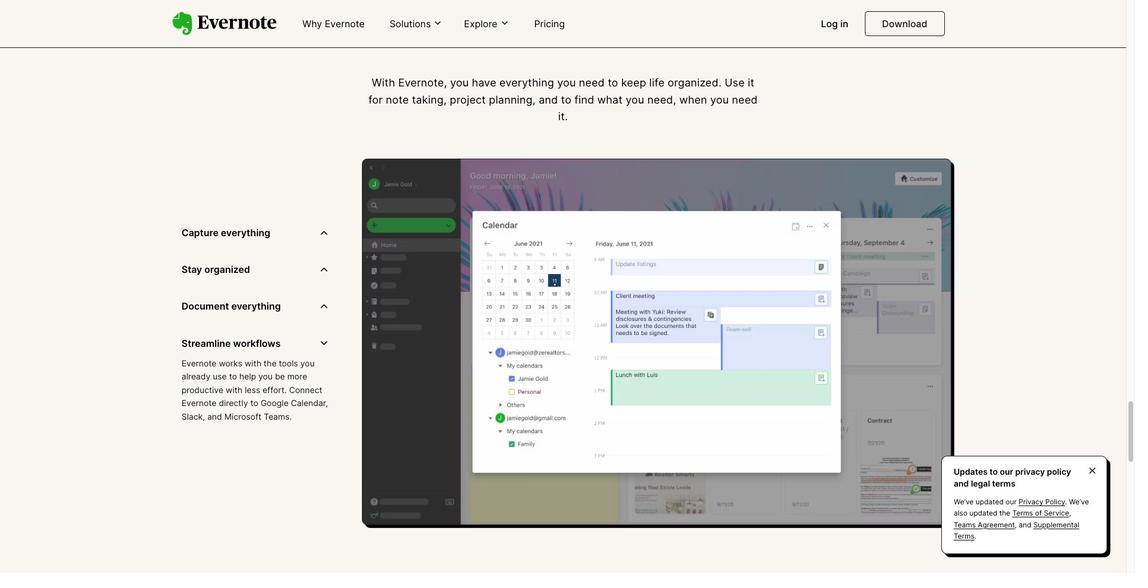 Task type: locate. For each thing, give the bounding box(es) containing it.
and right "slack," at the bottom left of page
[[207, 412, 222, 422]]

the down we've updated our privacy policy
[[999, 509, 1011, 518]]

0 vertical spatial the
[[264, 358, 277, 369]]

log in link
[[814, 13, 856, 36]]

our up 'terms of service , teams agreement , and'
[[1006, 498, 1017, 507]]

0 vertical spatial need
[[579, 76, 605, 89]]

in for log
[[840, 18, 848, 30]]

1 vertical spatial everything
[[221, 227, 270, 238]]

2 we've from the left
[[1069, 498, 1089, 507]]

0 vertical spatial everything
[[500, 76, 554, 89]]

pricing link
[[527, 13, 572, 36]]

0 vertical spatial with
[[245, 358, 261, 369]]

solutions
[[390, 18, 431, 30]]

1 vertical spatial updated
[[970, 509, 997, 518]]

it.
[[558, 110, 568, 123]]

.
[[1065, 498, 1067, 507], [975, 532, 977, 541]]

directly
[[219, 398, 248, 408]]

works
[[219, 358, 242, 369]]

1 horizontal spatial with
[[245, 358, 261, 369]]

1 vertical spatial ,
[[1015, 521, 1017, 529]]

evernote
[[400, 5, 564, 45], [325, 18, 365, 30], [182, 358, 217, 369], [182, 398, 217, 408]]

1 vertical spatial .
[[975, 532, 977, 541]]

we've
[[954, 498, 974, 507], [1069, 498, 1089, 507]]

you down use
[[710, 93, 729, 106]]

supplemental terms link
[[954, 521, 1079, 541]]

service
[[1044, 509, 1069, 518]]

updated inside the . we've also updated the
[[970, 509, 997, 518]]

we've inside the . we've also updated the
[[1069, 498, 1089, 507]]

life
[[649, 76, 665, 89]]

the up be
[[264, 358, 277, 369]]

0 vertical spatial ,
[[1069, 509, 1071, 518]]

. inside the . we've also updated the
[[1065, 498, 1067, 507]]

, up "supplemental"
[[1069, 509, 1071, 518]]

productive
[[182, 385, 223, 395]]

. down teams agreement link
[[975, 532, 977, 541]]

in
[[571, 5, 606, 45], [840, 18, 848, 30]]

and inside evernote works with the tools you already use to help you be more productive with less effort. connect evernote directly to google calendar, slack, and microsoft teams.
[[207, 412, 222, 422]]

updated down legal
[[976, 498, 1004, 507]]

. for .
[[975, 532, 977, 541]]

connect
[[289, 385, 322, 395]]

1 horizontal spatial the
[[999, 509, 1011, 518]]

capture everything
[[182, 227, 270, 238]]

with up directly
[[226, 385, 242, 395]]

for
[[369, 93, 383, 106]]

our up terms on the right bottom
[[1000, 467, 1013, 477]]

everything for document everything
[[231, 301, 281, 312]]

evernote up have
[[400, 5, 564, 45]]

download
[[882, 18, 927, 30]]

help
[[239, 372, 256, 382]]

less
[[245, 385, 260, 395]]

need,
[[647, 93, 676, 106]]

log
[[821, 18, 838, 30]]

more
[[287, 372, 307, 382]]

1 vertical spatial with
[[226, 385, 242, 395]]

,
[[1069, 509, 1071, 518], [1015, 521, 1017, 529]]

in right log
[[840, 18, 848, 30]]

privacy
[[1015, 467, 1045, 477]]

. up service
[[1065, 498, 1067, 507]]

1 horizontal spatial .
[[1065, 498, 1067, 507]]

1 we've from the left
[[954, 498, 974, 507]]

you up find
[[557, 76, 576, 89]]

we've up also
[[954, 498, 974, 507]]

effort.
[[263, 385, 287, 395]]

organized.
[[668, 76, 722, 89]]

need down it
[[732, 93, 758, 106]]

1 vertical spatial terms
[[954, 532, 975, 541]]

keep
[[621, 76, 646, 89]]

download link
[[865, 11, 945, 36]]

with up help
[[245, 358, 261, 369]]

with
[[245, 358, 261, 369], [226, 385, 242, 395]]

stay on top image
[[362, 159, 954, 529]]

0 horizontal spatial the
[[264, 358, 277, 369]]

0 vertical spatial terms
[[1013, 509, 1033, 518]]

calendar,
[[291, 398, 328, 408]]

0 vertical spatial .
[[1065, 498, 1067, 507]]

our inside updates to our privacy policy and legal terms
[[1000, 467, 1013, 477]]

1 horizontal spatial ,
[[1069, 509, 1071, 518]]

evernote up already
[[182, 358, 217, 369]]

everything up the organized
[[221, 227, 270, 238]]

action
[[614, 5, 726, 45]]

need up find
[[579, 76, 605, 89]]

and
[[539, 93, 558, 106], [207, 412, 222, 422], [954, 479, 969, 489], [1019, 521, 1031, 529]]

0 vertical spatial our
[[1000, 467, 1013, 477]]

2 vertical spatial everything
[[231, 301, 281, 312]]

everything
[[500, 76, 554, 89], [221, 227, 270, 238], [231, 301, 281, 312]]

1 vertical spatial the
[[999, 509, 1011, 518]]

to down 'less'
[[250, 398, 258, 408]]

1 vertical spatial our
[[1006, 498, 1017, 507]]

legal
[[971, 479, 990, 489]]

the inside evernote works with the tools you already use to help you be more productive with less effort. connect evernote directly to google calendar, slack, and microsoft teams.
[[264, 358, 277, 369]]

, down the . we've also updated the in the bottom of the page
[[1015, 521, 1017, 529]]

our
[[1000, 467, 1013, 477], [1006, 498, 1017, 507]]

be
[[275, 372, 285, 382]]

updated up teams agreement link
[[970, 509, 997, 518]]

1 horizontal spatial we've
[[1069, 498, 1089, 507]]

1 horizontal spatial need
[[732, 93, 758, 106]]

and down the updates
[[954, 479, 969, 489]]

. we've also updated the
[[954, 498, 1089, 518]]

0 horizontal spatial .
[[975, 532, 977, 541]]

terms
[[1013, 509, 1033, 518], [954, 532, 975, 541]]

note
[[386, 93, 409, 106]]

0 horizontal spatial in
[[571, 5, 606, 45]]

we've right policy
[[1069, 498, 1089, 507]]

in right pricing
[[571, 5, 606, 45]]

the
[[264, 358, 277, 369], [999, 509, 1011, 518]]

updated
[[976, 498, 1004, 507], [970, 509, 997, 518]]

terms down privacy
[[1013, 509, 1033, 518]]

1 horizontal spatial terms
[[1013, 509, 1033, 518]]

1 horizontal spatial in
[[840, 18, 848, 30]]

0 vertical spatial updated
[[976, 498, 1004, 507]]

0 horizontal spatial terms
[[954, 532, 975, 541]]

you up more
[[300, 358, 315, 369]]

0 horizontal spatial we've
[[954, 498, 974, 507]]

0 horizontal spatial need
[[579, 76, 605, 89]]

need
[[579, 76, 605, 89], [732, 93, 758, 106]]

to up terms on the right bottom
[[990, 467, 998, 477]]

1 vertical spatial need
[[732, 93, 758, 106]]

everything up "workflows"
[[231, 301, 281, 312]]

evernote right why
[[325, 18, 365, 30]]

and down the . we've also updated the in the bottom of the page
[[1019, 521, 1031, 529]]

workflows
[[233, 338, 281, 349]]

find
[[575, 93, 594, 106]]

tools
[[279, 358, 298, 369]]

teams agreement link
[[954, 521, 1015, 529]]

everything for capture everything
[[221, 227, 270, 238]]

and left find
[[539, 93, 558, 106]]

everything up 'planning,'
[[500, 76, 554, 89]]

use
[[213, 372, 227, 382]]

terms down teams
[[954, 532, 975, 541]]

and inside with evernote, you have everything you need to keep life organized. use it for note taking, project planning, and to find what you need, when you need it.
[[539, 93, 558, 106]]

evernote down productive
[[182, 398, 217, 408]]

to
[[608, 76, 618, 89], [561, 93, 571, 106], [229, 372, 237, 382], [250, 398, 258, 408], [990, 467, 998, 477]]

you
[[450, 76, 469, 89], [557, 76, 576, 89], [626, 93, 644, 106], [710, 93, 729, 106], [300, 358, 315, 369], [258, 372, 273, 382]]

our for privacy
[[1006, 498, 1017, 507]]



Task type: vqa. For each thing, say whether or not it's contained in the screenshot.
The Updates
yes



Task type: describe. For each thing, give the bounding box(es) containing it.
already
[[182, 372, 210, 382]]

with
[[372, 76, 395, 89]]

terms of service , teams agreement , and
[[954, 509, 1071, 529]]

terms inside 'terms of service , teams agreement , and'
[[1013, 509, 1033, 518]]

terms
[[992, 479, 1016, 489]]

what
[[597, 93, 623, 106]]

to up it.
[[561, 93, 571, 106]]

supplemental
[[1033, 521, 1079, 529]]

solutions button
[[386, 17, 446, 30]]

why evernote
[[302, 18, 365, 30]]

it
[[748, 76, 754, 89]]

0 horizontal spatial with
[[226, 385, 242, 395]]

you down keep
[[626, 93, 644, 106]]

and inside updates to our privacy policy and legal terms
[[954, 479, 969, 489]]

to inside updates to our privacy policy and legal terms
[[990, 467, 998, 477]]

planning,
[[489, 93, 536, 106]]

slack,
[[182, 412, 205, 422]]

capture
[[182, 227, 219, 238]]

updates
[[954, 467, 988, 477]]

you left be
[[258, 372, 273, 382]]

terms inside supplemental terms
[[954, 532, 975, 541]]

when
[[679, 93, 707, 106]]

our for privacy
[[1000, 467, 1013, 477]]

you up project
[[450, 76, 469, 89]]

project
[[450, 93, 486, 106]]

everything inside with evernote, you have everything you need to keep life organized. use it for note taking, project planning, and to find what you need, when you need it.
[[500, 76, 554, 89]]

streamline workflows
[[182, 338, 281, 349]]

explore
[[464, 18, 497, 30]]

pricing
[[534, 18, 565, 30]]

. for . we've also updated the
[[1065, 498, 1067, 507]]

agreement
[[978, 521, 1015, 529]]

why
[[302, 18, 322, 30]]

0 horizontal spatial ,
[[1015, 521, 1017, 529]]

to right use in the left of the page
[[229, 372, 237, 382]]

also
[[954, 509, 968, 518]]

teams.
[[264, 412, 292, 422]]

document
[[182, 301, 229, 312]]

have
[[472, 76, 496, 89]]

stay
[[182, 264, 202, 275]]

stay organized
[[182, 264, 250, 275]]

of
[[1035, 509, 1042, 518]]

google
[[261, 398, 289, 408]]

why evernote link
[[295, 13, 372, 36]]

privacy
[[1019, 498, 1043, 507]]

taking,
[[412, 93, 447, 106]]

teams
[[954, 521, 976, 529]]

privacy policy link
[[1019, 498, 1065, 507]]

to up what
[[608, 76, 618, 89]]

in for evernote
[[571, 5, 606, 45]]

evernote in action
[[400, 5, 726, 45]]

streamline
[[182, 338, 231, 349]]

evernote logo image
[[172, 12, 276, 35]]

microsoft
[[224, 412, 261, 422]]

policy
[[1047, 467, 1071, 477]]

document everything
[[182, 301, 281, 312]]

use
[[725, 76, 745, 89]]

evernote works with the tools you already use to help you be more productive with less effort. connect evernote directly to google calendar, slack, and microsoft teams.
[[182, 358, 328, 422]]

with evernote, you have everything you need to keep life organized. use it for note taking, project planning, and to find what you need, when you need it.
[[369, 76, 758, 123]]

organized
[[204, 264, 250, 275]]

log in
[[821, 18, 848, 30]]

policy
[[1045, 498, 1065, 507]]

terms of service link
[[1013, 509, 1069, 518]]

and inside 'terms of service , teams agreement , and'
[[1019, 521, 1031, 529]]

evernote,
[[398, 76, 447, 89]]

supplemental terms
[[954, 521, 1079, 541]]

we've updated our privacy policy
[[954, 498, 1065, 507]]

updates to our privacy policy and legal terms
[[954, 467, 1071, 489]]

the inside the . we've also updated the
[[999, 509, 1011, 518]]

evernote inside "why evernote" link
[[325, 18, 365, 30]]

explore button
[[461, 17, 513, 30]]



